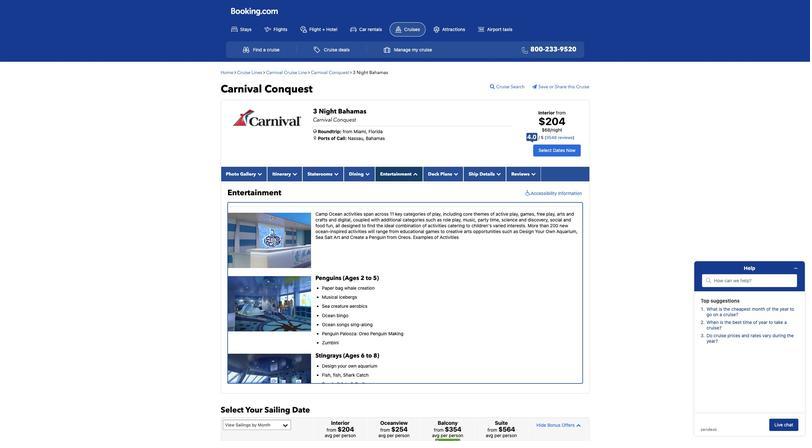 Task type: locate. For each thing, give the bounding box(es) containing it.
select down "(" in the right of the page
[[539, 148, 552, 153]]

from for suite from $564 avg per person
[[488, 427, 497, 433]]

cruise deals link
[[307, 43, 357, 56]]

your down than
[[535, 229, 545, 234]]

3 per from the left
[[441, 433, 448, 438]]

3 inside 3 night bahamas carnival conquest
[[313, 107, 317, 116]]

0 horizontal spatial arts
[[464, 229, 472, 234]]

0 vertical spatial $204
[[539, 115, 566, 127]]

1 horizontal spatial chevron up image
[[575, 423, 581, 427]]

games
[[426, 229, 439, 234]]

0 vertical spatial arts
[[557, 211, 565, 217]]

designed
[[341, 223, 361, 228]]

0 vertical spatial bahamas
[[369, 69, 388, 76]]

carnival up 'roundtrip:'
[[313, 116, 332, 123]]

person for $204
[[342, 433, 356, 438]]

will
[[368, 229, 375, 234]]

1 vertical spatial select
[[221, 405, 244, 416]]

sea creature aerobics
[[322, 303, 367, 309]]

0 vertical spatial (ages
[[343, 274, 359, 282]]

angle right image for carnival
[[308, 70, 310, 75]]

dining
[[349, 171, 364, 177]]

avg inside oceanview from $254 avg per person
[[378, 433, 386, 438]]

key
[[395, 211, 402, 217]]

chevron down image
[[495, 172, 501, 176], [530, 172, 536, 176]]

cruise for manage my cruise
[[419, 47, 432, 52]]

suite
[[495, 420, 508, 426]]

bahamas down florida in the top of the page
[[366, 135, 385, 141]]

penguins
[[315, 274, 341, 282]]

ocean inside camp ocean activities span across 11 key categories of play, including core themes of active play, games, free play, arts and crafts and digital, coupled with additional categories such as role play, music, party time, science and discovery, social and food fun, all designed to find the ideal combination of activities catering to children's varied interests. more than 200 new ocean-inspired activities will range from educational games to creative arts opportunities such as design your own aquarium, sea salt art and create a penguin from oreos. examples of activities
[[329, 211, 342, 217]]

select for select          dates now
[[539, 148, 552, 153]]

avg up recommended image
[[432, 433, 440, 438]]

carnival conquest left angle right image
[[311, 69, 349, 76]]

accessibility information
[[531, 190, 582, 196]]

from down oceanview
[[380, 427, 390, 433]]

person
[[342, 433, 356, 438], [395, 433, 410, 438], [449, 433, 463, 438], [503, 433, 517, 438]]

angle right image right line
[[308, 70, 310, 75]]

conquest up roundtrip: from miami, florida
[[333, 116, 356, 123]]

cruises
[[404, 26, 420, 32]]

1 avg from the left
[[325, 433, 332, 438]]

angle right image
[[234, 70, 236, 75], [263, 70, 265, 75], [308, 70, 310, 75]]

0 vertical spatial ocean
[[329, 211, 342, 217]]

to right 2
[[366, 274, 372, 282]]

to down coupled
[[362, 223, 366, 228]]

1 horizontal spatial select
[[539, 148, 552, 153]]

a inside navigation
[[263, 47, 266, 52]]

night up 'roundtrip:'
[[319, 107, 337, 116]]

by
[[252, 422, 257, 427]]

+
[[322, 26, 325, 32]]

0 horizontal spatial angle right image
[[234, 70, 236, 75]]

chevron down image
[[256, 172, 262, 176], [291, 172, 297, 176], [333, 172, 339, 176], [364, 172, 370, 176], [452, 172, 458, 176]]

0 vertical spatial a
[[263, 47, 266, 52]]

per for $204
[[333, 433, 340, 438]]

person inside interior from $204 avg per person
[[342, 433, 356, 438]]

1 horizontal spatial $204
[[539, 115, 566, 127]]

1 vertical spatial 3
[[313, 107, 317, 116]]

a right find
[[263, 47, 266, 52]]

your
[[535, 229, 545, 234], [245, 405, 263, 416]]

entertainment button
[[375, 167, 423, 181]]

nassau,
[[348, 135, 365, 141]]

person up recommended image
[[449, 433, 463, 438]]

chevron down image left dining
[[333, 172, 339, 176]]

0 horizontal spatial your
[[245, 405, 263, 416]]

/ inside 4.0 / 5 ( 3548 reviews )
[[539, 135, 540, 140]]

interests.
[[507, 223, 526, 228]]

chevron down image left "entertainment" dropdown button
[[364, 172, 370, 176]]

coupled
[[353, 217, 370, 222]]

cruise left 'lines'
[[237, 69, 250, 76]]

0 horizontal spatial $204
[[338, 426, 354, 433]]

0 vertical spatial entertainment
[[380, 171, 412, 177]]

1 vertical spatial (ages
[[343, 352, 359, 360]]

avg inside suite from $564 avg per person
[[486, 433, 493, 438]]

per inside oceanview from $254 avg per person
[[387, 433, 394, 438]]

and
[[566, 211, 574, 217], [329, 217, 337, 222], [519, 217, 527, 222], [563, 217, 571, 222], [341, 235, 349, 240]]

chevron up image inside hide bonus offers link
[[575, 423, 581, 427]]

0 vertical spatial sea
[[315, 235, 323, 240]]

avg down oceanview
[[378, 433, 386, 438]]

1 horizontal spatial design
[[519, 229, 534, 234]]

person inside oceanview from $254 avg per person
[[395, 433, 410, 438]]

florida
[[369, 129, 383, 134]]

1 vertical spatial your
[[245, 405, 263, 416]]

/ left 5
[[539, 135, 540, 140]]

1 vertical spatial such
[[502, 229, 512, 234]]

your up the by
[[245, 405, 263, 416]]

penguin down range
[[369, 235, 386, 240]]

such down the 'varied'
[[502, 229, 512, 234]]

chevron down image up wheelchair icon
[[530, 172, 536, 176]]

flight + hotel link
[[295, 23, 343, 36]]

cruise left search
[[496, 84, 510, 90]]

roundtrip:
[[318, 129, 342, 134]]

1 person from the left
[[342, 433, 356, 438]]

from down "balcony"
[[434, 427, 444, 433]]

2 person from the left
[[395, 433, 410, 438]]

bahamas for 3 night bahamas
[[369, 69, 388, 76]]

per for $354
[[441, 433, 448, 438]]

1 vertical spatial as
[[513, 229, 518, 234]]

catering
[[448, 223, 465, 228]]

arts down music,
[[464, 229, 472, 234]]

$254
[[391, 426, 408, 433]]

9520
[[560, 45, 576, 54]]

0 vertical spatial your
[[535, 229, 545, 234]]

oceanview
[[380, 420, 408, 426]]

0 horizontal spatial as
[[437, 217, 442, 222]]

with
[[371, 217, 380, 222]]

chevron down image for itinerary
[[291, 172, 297, 176]]

1 horizontal spatial angle right image
[[263, 70, 265, 75]]

arts up social
[[557, 211, 565, 217]]

cruise lines link
[[237, 69, 262, 76]]

(ages up whale
[[343, 274, 359, 282]]

gallery
[[240, 171, 256, 177]]

1 vertical spatial categories
[[403, 217, 425, 222]]

design inside camp ocean activities span across 11 key categories of play, including core themes of active play, games, free play, arts and crafts and digital, coupled with additional categories such as role play, music, party time, science and discovery, social and food fun, all designed to find the ideal combination of activities catering to children's varied interests. more than 200 new ocean-inspired activities will range from educational games to creative arts opportunities such as design your own aquarium, sea salt art and create a penguin from oreos. examples of activities
[[519, 229, 534, 234]]

such up games
[[426, 217, 436, 222]]

2 vertical spatial conquest
[[333, 116, 356, 123]]

chevron down image left staterooms
[[291, 172, 297, 176]]

cruise search
[[496, 84, 525, 90]]

angle right image right 'lines'
[[263, 70, 265, 75]]

1 horizontal spatial night
[[357, 69, 368, 76]]

bahamas inside 3 night bahamas carnival conquest
[[338, 107, 366, 116]]

avg inside balcony from $354 avg per person
[[432, 433, 440, 438]]

activities up create
[[348, 229, 367, 234]]

1 vertical spatial a
[[365, 235, 368, 240]]

night for 3 night bahamas carnival conquest
[[319, 107, 337, 116]]

4 chevron down image from the left
[[364, 172, 370, 176]]

person inside suite from $564 avg per person
[[503, 433, 517, 438]]

1 chevron down image from the left
[[256, 172, 262, 176]]

3 chevron down image from the left
[[333, 172, 339, 176]]

from inside balcony from $354 avg per person
[[434, 427, 444, 433]]

0 horizontal spatial such
[[426, 217, 436, 222]]

0 horizontal spatial design
[[322, 363, 336, 369]]

design down more
[[519, 229, 534, 234]]

avg for $564
[[486, 433, 493, 438]]

from right interior
[[556, 110, 566, 115]]

1 vertical spatial night
[[319, 107, 337, 116]]

photo
[[226, 171, 239, 177]]

select up view
[[221, 405, 244, 416]]

chevron up image right bonus at the right bottom of the page
[[575, 423, 581, 427]]

social
[[550, 217, 562, 222]]

night inside 3 night bahamas carnival conquest
[[319, 107, 337, 116]]

chevron down image left 'itinerary'
[[256, 172, 262, 176]]

from inside interior from $204 avg per person
[[327, 427, 336, 433]]

0 vertical spatial chevron up image
[[412, 172, 418, 176]]

4 per from the left
[[494, 433, 501, 438]]

stays link
[[226, 23, 257, 36]]

chevron down image left ship
[[452, 172, 458, 176]]

5 chevron down image from the left
[[452, 172, 458, 176]]

233-
[[545, 45, 560, 54]]

interior
[[538, 110, 555, 115]]

1 horizontal spatial a
[[365, 235, 368, 240]]

carnival right 'lines'
[[266, 69, 283, 76]]

chevron down image inside staterooms dropdown button
[[333, 172, 339, 176]]

creation
[[358, 285, 375, 291]]

discovery,
[[528, 217, 549, 222]]

from down interior
[[327, 427, 336, 433]]

from down suite
[[488, 427, 497, 433]]

0 horizontal spatial chevron up image
[[412, 172, 418, 176]]

interior from $204 avg per person
[[325, 420, 356, 438]]

person down suite
[[503, 433, 517, 438]]

$204 inside interior from $204 $68 / night
[[539, 115, 566, 127]]

per down suite
[[494, 433, 501, 438]]

ship details button
[[464, 167, 506, 181]]

design up fish,
[[322, 363, 336, 369]]

4 person from the left
[[503, 433, 517, 438]]

play, up catering
[[452, 217, 462, 222]]

chevron down image inside itinerary dropdown button
[[291, 172, 297, 176]]

2 chevron down image from the left
[[291, 172, 297, 176]]

(ages for penguins
[[343, 274, 359, 282]]

map marker image
[[314, 136, 316, 140]]

angle right image right home
[[234, 70, 236, 75]]

view
[[225, 422, 235, 427]]

stingrays
[[315, 352, 342, 360]]

1 cruise from the left
[[267, 47, 280, 52]]

ocean down ocean bingo
[[322, 322, 335, 327]]

chevron down image inside 'reviews' dropdown button
[[530, 172, 536, 176]]

1 horizontal spatial 3
[[353, 69, 356, 76]]

$204
[[539, 115, 566, 127], [338, 426, 354, 433]]

a right create
[[365, 235, 368, 240]]

0 vertical spatial as
[[437, 217, 442, 222]]

carnival conquest link
[[311, 69, 350, 76]]

2 chevron down image from the left
[[530, 172, 536, 176]]

flight + hotel
[[309, 26, 337, 32]]

oreos.
[[398, 235, 412, 240]]

ports
[[318, 135, 330, 141]]

chevron down image inside ship details dropdown button
[[495, 172, 501, 176]]

0 vertical spatial /
[[550, 127, 552, 133]]

bahamas right angle right image
[[369, 69, 388, 76]]

3 person from the left
[[449, 433, 463, 438]]

wheelchair image
[[524, 190, 531, 197]]

paper bag whale creation
[[322, 285, 375, 291]]

categories
[[404, 211, 426, 217], [403, 217, 425, 222]]

0 horizontal spatial /
[[539, 135, 540, 140]]

avg down interior
[[325, 433, 332, 438]]

0 vertical spatial night
[[357, 69, 368, 76]]

3 avg from the left
[[432, 433, 440, 438]]

conquest down carnival cruise line
[[265, 82, 313, 96]]

cruise for cruise lines
[[237, 69, 250, 76]]

night right angle right image
[[357, 69, 368, 76]]

to
[[362, 223, 366, 228], [466, 223, 470, 228], [441, 229, 445, 234], [366, 274, 372, 282], [366, 352, 372, 360]]

0 horizontal spatial chevron down image
[[495, 172, 501, 176]]

cruise right find
[[267, 47, 280, 52]]

play,
[[432, 211, 442, 217], [510, 211, 519, 217], [546, 211, 556, 217], [452, 217, 462, 222]]

as
[[437, 217, 442, 222], [513, 229, 518, 234]]

ocean for songs
[[322, 322, 335, 327]]

search image
[[490, 84, 496, 89]]

2 angle right image from the left
[[263, 70, 265, 75]]

hide bonus offers
[[537, 422, 575, 428]]

from down range
[[387, 235, 397, 240]]

1 horizontal spatial your
[[535, 229, 545, 234]]

1 horizontal spatial cruise
[[419, 47, 432, 52]]

4 avg from the left
[[486, 433, 493, 438]]

as down 'interests.'
[[513, 229, 518, 234]]

examples
[[413, 235, 433, 240]]

2 horizontal spatial angle right image
[[308, 70, 310, 75]]

(ages up own
[[343, 352, 359, 360]]

oreo
[[359, 331, 369, 336]]

chevron down image left reviews
[[495, 172, 501, 176]]

arts
[[557, 211, 565, 217], [464, 229, 472, 234]]

ocean left bingo
[[322, 313, 335, 318]]

chevron down image inside deck plans dropdown button
[[452, 172, 458, 176]]

from inside interior from $204 $68 / night
[[556, 110, 566, 115]]

cruise inside dropdown button
[[419, 47, 432, 52]]

sea down ocean-
[[315, 235, 323, 240]]

per inside suite from $564 avg per person
[[494, 433, 501, 438]]

1 vertical spatial bahamas
[[338, 107, 366, 116]]

1 vertical spatial $204
[[338, 426, 354, 433]]

cruise right my
[[419, 47, 432, 52]]

1 horizontal spatial as
[[513, 229, 518, 234]]

0 horizontal spatial a
[[263, 47, 266, 52]]

food
[[315, 223, 325, 228]]

3 angle right image from the left
[[308, 70, 310, 75]]

2 per from the left
[[387, 433, 394, 438]]

ocean
[[329, 211, 342, 217], [322, 313, 335, 318], [322, 322, 335, 327]]

1 chevron down image from the left
[[495, 172, 501, 176]]

avg for $204
[[325, 433, 332, 438]]

fun,
[[326, 223, 334, 228]]

person down interior
[[342, 433, 356, 438]]

0 horizontal spatial select
[[221, 405, 244, 416]]

chevron up image
[[412, 172, 418, 176], [575, 423, 581, 427]]

$204 for interior from $204 $68 / night
[[539, 115, 566, 127]]

2 vertical spatial ocean
[[322, 322, 335, 327]]

per down interior
[[333, 433, 340, 438]]

ocean up 'digital,'
[[329, 211, 342, 217]]

cruise inside cruise deals link
[[324, 47, 337, 52]]

manage my cruise button
[[377, 43, 439, 56]]

accessibility
[[531, 190, 557, 196]]

1 vertical spatial entertainment
[[228, 187, 281, 198]]

avg left $564 at the bottom of page
[[486, 433, 493, 438]]

carnival conquest down 'lines'
[[221, 82, 313, 96]]

person inside balcony from $354 avg per person
[[449, 433, 463, 438]]

cruise left line
[[284, 69, 297, 76]]

/ up 4.0 / 5 ( 3548 reviews )
[[550, 127, 552, 133]]

1 per from the left
[[333, 433, 340, 438]]

fish, fish, shark catch
[[322, 372, 369, 378]]

flight
[[309, 26, 321, 32]]

more
[[528, 223, 538, 228]]

as left role
[[437, 217, 442, 222]]

bingo
[[337, 313, 348, 318]]

person down oceanview
[[395, 433, 410, 438]]

0 horizontal spatial night
[[319, 107, 337, 116]]

0 vertical spatial design
[[519, 229, 534, 234]]

avg for $254
[[378, 433, 386, 438]]

activities up games
[[428, 223, 447, 228]]

per up recommended image
[[441, 433, 448, 438]]

chevron down image for reviews
[[530, 172, 536, 176]]

1 vertical spatial /
[[539, 135, 540, 140]]

to right 6
[[366, 352, 372, 360]]

1 horizontal spatial chevron down image
[[530, 172, 536, 176]]

1 vertical spatial carnival conquest
[[221, 82, 313, 96]]

whale
[[344, 285, 357, 291]]

3 up globe icon on the top
[[313, 107, 317, 116]]

from up ports of call: nassau, bahamas
[[343, 129, 352, 134]]

ship details
[[469, 171, 495, 177]]

1 horizontal spatial /
[[550, 127, 552, 133]]

0 horizontal spatial 3
[[313, 107, 317, 116]]

chevron down image inside photo gallery dropdown button
[[256, 172, 262, 176]]

per inside balcony from $354 avg per person
[[441, 433, 448, 438]]

0 vertical spatial carnival conquest
[[311, 69, 349, 76]]

3 right angle right image
[[353, 69, 356, 76]]

$204 inside interior from $204 avg per person
[[338, 426, 354, 433]]

cruise left deals
[[324, 47, 337, 52]]

2 cruise from the left
[[419, 47, 432, 52]]

conquest left angle right image
[[329, 69, 349, 76]]

crafts
[[315, 217, 328, 222]]

to down music,
[[466, 223, 470, 228]]

per inside interior from $204 avg per person
[[333, 433, 340, 438]]

create
[[350, 235, 364, 240]]

chevron up image inside "entertainment" dropdown button
[[412, 172, 418, 176]]

conquest inside 3 night bahamas carnival conquest
[[333, 116, 356, 123]]

avg inside interior from $204 avg per person
[[325, 433, 332, 438]]

night for 3 night bahamas
[[357, 69, 368, 76]]

select          dates now link
[[533, 145, 581, 156]]

2 avg from the left
[[378, 433, 386, 438]]

carnival right line
[[311, 69, 328, 76]]

chevron up image left 'deck'
[[412, 172, 418, 176]]

search
[[511, 84, 525, 90]]

0 vertical spatial 3
[[353, 69, 356, 76]]

1 vertical spatial ocean
[[322, 313, 335, 318]]

0 horizontal spatial cruise
[[267, 47, 280, 52]]

1 horizontal spatial such
[[502, 229, 512, 234]]

find a cruise
[[253, 47, 280, 52]]

1 vertical spatial chevron up image
[[575, 423, 581, 427]]

sea down musical
[[322, 303, 330, 309]]

chevron down image inside "dining" dropdown button
[[364, 172, 370, 176]]

activities up 'digital,'
[[344, 211, 362, 217]]

activities
[[440, 235, 459, 240]]

manage my cruise
[[394, 47, 432, 52]]

home
[[221, 69, 233, 76]]

chevron down image for dining
[[364, 172, 370, 176]]

select
[[539, 148, 552, 153], [221, 405, 244, 416]]

0 vertical spatial select
[[539, 148, 552, 153]]

date
[[292, 405, 310, 416]]

bahamas up roundtrip: from miami, florida
[[338, 107, 366, 116]]

/ inside interior from $204 $68 / night
[[550, 127, 552, 133]]

5
[[541, 135, 544, 140]]

from inside suite from $564 avg per person
[[488, 427, 497, 433]]

1 horizontal spatial entertainment
[[380, 171, 412, 177]]

icebergs
[[339, 294, 357, 300]]

from
[[556, 110, 566, 115], [343, 129, 352, 134], [389, 229, 399, 234], [387, 235, 397, 240], [327, 427, 336, 433], [380, 427, 390, 433], [434, 427, 444, 433], [488, 427, 497, 433]]

play, left including
[[432, 211, 442, 217]]

per down oceanview
[[387, 433, 394, 438]]

from inside oceanview from $254 avg per person
[[380, 427, 390, 433]]



Task type: vqa. For each thing, say whether or not it's contained in the screenshot.
12
no



Task type: describe. For each thing, give the bounding box(es) containing it.
digital,
[[338, 217, 352, 222]]

0 vertical spatial categories
[[404, 211, 426, 217]]

deck plans button
[[423, 167, 464, 181]]

taxis
[[503, 26, 513, 32]]

salt
[[325, 235, 333, 240]]

zumbini
[[322, 340, 339, 345]]

4.0
[[527, 134, 537, 140]]

penguin up the zumbini
[[322, 331, 339, 336]]

camp ocean activities span across 11 key categories of play, including core themes of active play, games, free play, arts and crafts and digital, coupled with additional categories such as role play, music, party time, science and discovery, social and food fun, all designed to find the ideal combination of activities catering to children's varied interests. more than 200 new ocean-inspired activities will range from educational games to creative arts opportunities such as design your own aquarium, sea salt art and create a penguin from oreos. examples of activities
[[315, 211, 578, 240]]

from down ideal
[[389, 229, 399, 234]]

chevron down image for photo gallery
[[256, 172, 262, 176]]

aquarium,
[[557, 229, 578, 234]]

penguins (ages 2 to 5)
[[315, 274, 379, 282]]

along
[[361, 322, 373, 327]]

palooza:
[[340, 331, 358, 336]]

range
[[376, 229, 388, 234]]

1 vertical spatial sea
[[322, 303, 330, 309]]

art
[[334, 235, 340, 240]]

from for balcony from $354 avg per person
[[434, 427, 444, 433]]

1 angle right image from the left
[[234, 70, 236, 75]]

cruises link
[[390, 22, 426, 36]]

save
[[539, 84, 548, 90]]

0 horizontal spatial entertainment
[[228, 187, 281, 198]]

3 for 3 night bahamas
[[353, 69, 356, 76]]

paper
[[322, 285, 334, 291]]

reviews
[[511, 171, 530, 177]]

deck
[[428, 171, 439, 177]]

entertainment inside dropdown button
[[380, 171, 412, 177]]

interior from $204 $68 / night
[[538, 110, 566, 133]]

new
[[560, 223, 568, 228]]

play, up social
[[546, 211, 556, 217]]

3 for 3 night bahamas carnival conquest
[[313, 107, 317, 116]]

carnival cruise line link
[[266, 69, 307, 76]]

interior
[[331, 420, 350, 426]]

now
[[566, 148, 576, 153]]

2 vertical spatial activities
[[348, 229, 367, 234]]

month
[[258, 422, 270, 427]]

find
[[367, 223, 375, 228]]

musical
[[322, 294, 338, 300]]

ideal
[[384, 223, 394, 228]]

(ages for stingrays
[[343, 352, 359, 360]]

fish,
[[333, 372, 342, 378]]

$68
[[542, 127, 550, 133]]

flights
[[274, 26, 287, 32]]

travel menu navigation
[[226, 41, 584, 58]]

1 vertical spatial conquest
[[265, 82, 313, 96]]

crafts
[[355, 381, 368, 387]]

ocean-
[[315, 229, 330, 234]]

cruise for cruise search
[[496, 84, 510, 90]]

songs
[[337, 322, 349, 327]]

carnival cruise line image
[[232, 109, 302, 127]]

details
[[480, 171, 495, 177]]

(
[[545, 135, 546, 140]]

0 vertical spatial activities
[[344, 211, 362, 217]]

recommended image
[[435, 439, 460, 441]]

airport
[[487, 26, 502, 32]]

children's
[[472, 223, 492, 228]]

select for select your sailing date
[[221, 405, 244, 416]]

carnival cruise line
[[266, 69, 307, 76]]

manage
[[394, 47, 411, 52]]

than
[[540, 223, 549, 228]]

800-233-9520 link
[[519, 45, 576, 54]]

a inside camp ocean activities span across 11 key categories of play, including core themes of active play, games, free play, arts and crafts and digital, coupled with additional categories such as role play, music, party time, science and discovery, social and food fun, all designed to find the ideal combination of activities catering to children's varied interests. more than 200 new ocean-inspired activities will range from educational games to creative arts opportunities such as design your own aquarium, sea salt art and create a penguin from oreos. examples of activities
[[365, 235, 368, 240]]

penguin right oreo
[[370, 331, 387, 336]]

1 horizontal spatial arts
[[557, 211, 565, 217]]

penguin inside camp ocean activities span across 11 key categories of play, including core themes of active play, games, free play, arts and crafts and digital, coupled with additional categories such as role play, music, party time, science and discovery, social and food fun, all designed to find the ideal combination of activities catering to children's varied interests. more than 200 new ocean-inspired activities will range from educational games to creative arts opportunities such as design your own aquarium, sea salt art and create a penguin from oreos. examples of activities
[[369, 235, 386, 240]]

ocean for bingo
[[322, 313, 335, 318]]

0 vertical spatial conquest
[[329, 69, 349, 76]]

angle right image
[[350, 70, 352, 75]]

arts
[[341, 381, 349, 387]]

cruise for find a cruise
[[267, 47, 280, 52]]

sailings
[[236, 422, 251, 427]]

carnival inside 3 night bahamas carnival conquest
[[313, 116, 332, 123]]

dining button
[[344, 167, 375, 181]]

per for $564
[[494, 433, 501, 438]]

2 vertical spatial bahamas
[[366, 135, 385, 141]]

&
[[350, 381, 354, 387]]

1 vertical spatial design
[[322, 363, 336, 369]]

1 vertical spatial activities
[[428, 223, 447, 228]]

accessibility information link
[[524, 190, 582, 197]]

aquarium
[[358, 363, 377, 369]]

cruise right this
[[576, 84, 589, 90]]

flights link
[[259, 23, 293, 36]]

carnival down cruise lines
[[221, 82, 262, 96]]

itinerary
[[272, 171, 291, 177]]

from for interior from $204 avg per person
[[327, 427, 336, 433]]

from for oceanview from $254 avg per person
[[380, 427, 390, 433]]

sea inside camp ocean activities span across 11 key categories of play, including core themes of active play, games, free play, arts and crafts and digital, coupled with additional categories such as role play, music, party time, science and discovery, social and food fun, all designed to find the ideal combination of activities catering to children's varied interests. more than 200 new ocean-inspired activities will range from educational games to creative arts opportunities such as design your own aquarium, sea salt art and create a penguin from oreos. examples of activities
[[315, 235, 323, 240]]

your inside camp ocean activities span across 11 key categories of play, including core themes of active play, games, free play, arts and crafts and digital, coupled with additional categories such as role play, music, party time, science and discovery, social and food fun, all designed to find the ideal combination of activities catering to children's varied interests. more than 200 new ocean-inspired activities will range from educational games to creative arts opportunities such as design your own aquarium, sea salt art and create a penguin from oreos. examples of activities
[[535, 229, 545, 234]]

chevron up image for hide bonus offers
[[575, 423, 581, 427]]

booking.com home image
[[231, 7, 278, 16]]

per for $254
[[387, 433, 394, 438]]

the
[[376, 223, 383, 228]]

own
[[348, 363, 357, 369]]

chevron up image for entertainment
[[412, 172, 418, 176]]

car
[[359, 26, 367, 32]]

save or share this cruise
[[539, 84, 589, 90]]

sailing
[[264, 405, 290, 416]]

fish,
[[322, 372, 332, 378]]

catch
[[356, 372, 369, 378]]

all
[[335, 223, 340, 228]]

1 vertical spatial arts
[[464, 229, 472, 234]]

from for roundtrip: from miami, florida
[[343, 129, 352, 134]]

core
[[463, 211, 472, 217]]

find
[[253, 47, 262, 52]]

chevron down image for ship details
[[495, 172, 501, 176]]

suite from $564 avg per person
[[486, 420, 517, 438]]

angle right image for cruise
[[263, 70, 265, 75]]

attractions
[[442, 26, 465, 32]]

person for $254
[[395, 433, 410, 438]]

own
[[546, 229, 555, 234]]

ocean bingo
[[322, 313, 348, 318]]

200
[[550, 223, 558, 228]]

carnival conquest main content
[[217, 65, 593, 441]]

ship
[[469, 171, 478, 177]]

offers
[[562, 422, 575, 428]]

globe image
[[313, 129, 317, 133]]

seashell
[[322, 381, 339, 387]]

role
[[443, 217, 451, 222]]

chevron down image for deck plans
[[452, 172, 458, 176]]

home link
[[221, 69, 233, 76]]

8)
[[373, 352, 379, 360]]

from for interior from $204 $68 / night
[[556, 110, 566, 115]]

paper plane image
[[532, 84, 539, 89]]

play, up science
[[510, 211, 519, 217]]

inspired
[[330, 229, 347, 234]]

$204 for interior from $204 avg per person
[[338, 426, 354, 433]]

avg for $354
[[432, 433, 440, 438]]

hide
[[537, 422, 546, 428]]

miami,
[[354, 129, 367, 134]]

person for $354
[[449, 433, 463, 438]]

view sailings by month
[[225, 422, 270, 427]]

opportunities
[[473, 229, 501, 234]]

car rentals link
[[345, 23, 387, 36]]

6
[[361, 352, 365, 360]]

0 vertical spatial such
[[426, 217, 436, 222]]

chevron down image for staterooms
[[333, 172, 339, 176]]

person for $564
[[503, 433, 517, 438]]

bahamas for 3 night bahamas carnival conquest
[[338, 107, 366, 116]]

design your own aquarium
[[322, 363, 377, 369]]

3548
[[546, 135, 557, 140]]

save or share this cruise link
[[532, 84, 589, 90]]

itinerary button
[[267, 167, 302, 181]]

to up activities
[[441, 229, 445, 234]]

shark
[[343, 372, 355, 378]]

cruise for cruise deals
[[324, 47, 337, 52]]

staterooms
[[308, 171, 333, 177]]



